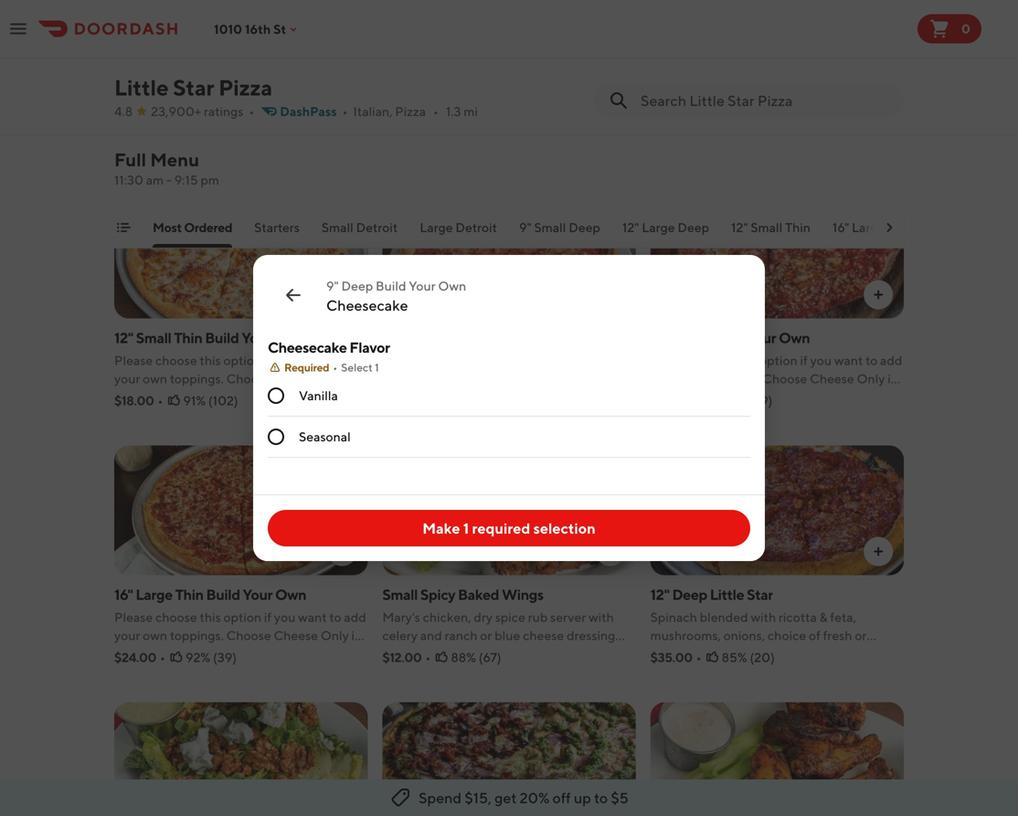Task type: vqa. For each thing, say whether or not it's contained in the screenshot.
rightmost $6.09
no



Task type: locate. For each thing, give the bounding box(es) containing it.
own
[[143, 371, 167, 386], [411, 371, 435, 386], [679, 371, 703, 386], [143, 628, 167, 643]]

1 horizontal spatial pizza
[[395, 104, 426, 119]]

12" small thin button
[[731, 218, 811, 248]]

pizza right the italian, on the left
[[395, 104, 426, 119]]

this inside 12" deep build your own please choose this option if you want to add your own toppings. choose cheese only if you would like a plain cheese pizza.
[[736, 353, 757, 368]]

most down - in the left top of the page
[[153, 220, 182, 235]]

1 or from the left
[[480, 628, 492, 643]]

like
[[177, 389, 197, 404], [445, 389, 465, 404], [713, 389, 733, 404], [177, 646, 197, 661]]

ranch
[[445, 628, 477, 643]]

small spicy baked wings image
[[382, 445, 636, 575]]

9" down "9" deep build your own cheesecake"
[[382, 329, 397, 346]]

detroit down "store"
[[455, 220, 497, 235]]

Vanilla radio
[[268, 387, 284, 404]]

0 horizontal spatial and
[[316, 157, 338, 172]]

ordered for most ordered the most commonly ordered items and dishes from this store
[[163, 130, 239, 154]]

small inside 12" small thin build your own please choose this option if you want to add your own toppings. choose cheese only if you would like a plain cheese pizza.
[[136, 329, 171, 346]]

pizza
[[219, 74, 272, 101], [395, 104, 426, 119]]

1 vertical spatial 1
[[463, 520, 469, 537]]

thin
[[785, 220, 811, 235], [887, 220, 913, 235], [174, 329, 202, 346], [175, 586, 204, 603]]

select
[[341, 361, 373, 374]]

thin for 12" small thin
[[785, 220, 811, 235]]

build up (39)
[[206, 586, 240, 603]]

choose up 92%
[[155, 610, 197, 625]]

2 add item to cart image from the left
[[871, 544, 886, 559]]

option
[[223, 353, 261, 368], [491, 353, 529, 368], [760, 353, 798, 368], [223, 610, 261, 625]]

1 detroit from the left
[[356, 220, 398, 235]]

your down 16" large thin build your own image
[[243, 586, 272, 603]]

most
[[114, 130, 160, 154], [153, 220, 182, 235]]

16" inside 16" large thin build your own please choose this option if you want to add your own toppings. choose cheese only if you would like a plain cheese pizza.
[[114, 586, 133, 603]]

most inside most ordered the most commonly ordered items and dishes from this store
[[114, 130, 160, 154]]

0 horizontal spatial star
[[173, 74, 214, 101]]

add item to cart image for 12" small thin build your own
[[335, 287, 349, 302]]

vanilla
[[299, 388, 338, 403]]

$5
[[611, 789, 629, 806]]

large spicy baked wings image
[[650, 702, 904, 816]]

pizza. inside 12" deep build your own please choose this option if you want to add your own toppings. choose cheese only if you would like a plain cheese pizza.
[[820, 389, 852, 404]]

0 vertical spatial ordered
[[163, 130, 239, 154]]

94% (79)
[[722, 393, 773, 408]]

0 horizontal spatial or
[[480, 628, 492, 643]]

12" small thin build your own please choose this option if you want to add your own toppings. choose cheese only if you would like a plain cheese pizza.
[[114, 329, 366, 404]]

cheese inside 9" deep build your own please choose this option if you want to add your own toppings. choose cheese only if you would like a plain cheese pizza.
[[508, 389, 549, 404]]

1010 16th st button
[[214, 21, 301, 36]]

your inside 12" small thin build your own please choose this option if you want to add your own toppings. choose cheese only if you would like a plain cheese pizza.
[[114, 371, 140, 386]]

onions,
[[723, 628, 765, 643]]

pizza. inside 12" small thin build your own please choose this option if you want to add your own toppings. choose cheese only if you would like a plain cheese pizza.
[[284, 389, 316, 404]]

or
[[480, 628, 492, 643], [855, 628, 867, 643]]

1 vertical spatial cheesecake
[[268, 339, 347, 356]]

only inside 12" deep build your own please choose this option if you want to add your own toppings. choose cheese only if you would like a plain cheese pizza.
[[857, 371, 885, 386]]

small
[[322, 220, 353, 235], [534, 220, 566, 235], [751, 220, 783, 235], [136, 329, 171, 346], [382, 586, 418, 603]]

• right ratings
[[249, 104, 254, 119]]

own for 9" deep build your own cheesecake
[[438, 278, 466, 293]]

1 horizontal spatial 1
[[463, 520, 469, 537]]

roasted
[[650, 646, 694, 661]]

$35.00
[[650, 650, 693, 665]]

add item to cart image
[[335, 287, 349, 302], [871, 287, 886, 302], [335, 544, 349, 559], [603, 801, 617, 816]]

choose inside 9" deep build your own please choose this option if you want to add your own toppings. choose cheese only if you would like a plain cheese pizza.
[[423, 353, 465, 368]]

and down chicken,
[[420, 628, 442, 643]]

required
[[472, 520, 530, 537]]

build
[[376, 278, 406, 293], [205, 329, 239, 346], [437, 329, 471, 346], [710, 329, 744, 346], [206, 586, 240, 603]]

16" large thin build your own image
[[114, 445, 368, 575]]

9"
[[519, 220, 532, 235], [326, 278, 339, 293], [382, 329, 397, 346]]

1 horizontal spatial 9"
[[382, 329, 397, 346]]

toppings. inside 9" deep build your own please choose this option if you want to add your own toppings. choose cheese only if you would like a plain cheese pizza.
[[438, 371, 492, 386]]

add
[[344, 353, 366, 368], [612, 353, 634, 368], [880, 353, 902, 368], [344, 610, 366, 625]]

0 vertical spatial cheesecake
[[326, 297, 408, 314]]

or down dry
[[480, 628, 492, 643]]

a inside 9" deep build your own please choose this option if you want to add your own toppings. choose cheese only if you would like a plain cheese pizza.
[[468, 389, 474, 404]]

1 horizontal spatial little
[[710, 586, 744, 603]]

or right fresh
[[855, 628, 867, 643]]

your down large detroit button
[[409, 278, 436, 293]]

your inside 16" large thin build your own please choose this option if you want to add your own toppings. choose cheese only if you would like a plain cheese pizza.
[[243, 586, 272, 603]]

choose up 94%
[[691, 353, 733, 368]]

16" large thin half/ half specialty image
[[382, 702, 636, 816]]

thin inside 16" large thin build your own please choose this option if you want to add your own toppings. choose cheese only if you would like a plain cheese pizza.
[[175, 586, 204, 603]]

large inside 12" large deep button
[[642, 220, 675, 235]]

1 right make
[[463, 520, 469, 537]]

0 horizontal spatial pizza
[[219, 74, 272, 101]]

ordered up the commonly
[[163, 130, 239, 154]]

1 horizontal spatial 16"
[[832, 220, 849, 235]]

9" deep build your own image
[[382, 189, 636, 318]]

mi
[[464, 104, 478, 119]]

cheese inside 9" deep build your own please choose this option if you want to add your own toppings. choose cheese only if you would like a plain cheese pizza.
[[542, 371, 586, 386]]

toppings. inside 16" large thin build your own please choose this option if you want to add your own toppings. choose cheese only if you would like a plain cheese pizza.
[[170, 628, 224, 643]]

2 with from the left
[[751, 610, 776, 625]]

92% (39)
[[185, 650, 237, 665]]

12" large deep
[[622, 220, 709, 235]]

ordered down pm
[[184, 220, 232, 235]]

thin for 12" small thin build your own please choose this option if you want to add your own toppings. choose cheese only if you would like a plain cheese pizza.
[[174, 329, 202, 346]]

16th
[[245, 21, 271, 36]]

detroit
[[356, 220, 398, 235], [455, 220, 497, 235]]

1 inside cheesecake flavor group
[[375, 361, 379, 374]]

2 horizontal spatial 9"
[[519, 220, 532, 235]]

0 vertical spatial 9"
[[519, 220, 532, 235]]

own inside 12" deep build your own please choose this option if you want to add your own toppings. choose cheese only if you would like a plain cheese pizza.
[[779, 329, 810, 346]]

little up blended
[[710, 586, 744, 603]]

Item Search search field
[[641, 90, 889, 111]]

ordered for most ordered
[[184, 220, 232, 235]]

2 detroit from the left
[[455, 220, 497, 235]]

a inside 12" deep build your own please choose this option if you want to add your own toppings. choose cheese only if you would like a plain cheese pizza.
[[736, 389, 742, 404]]

full
[[114, 149, 146, 170]]

pizza.
[[284, 389, 316, 404], [552, 389, 584, 404], [820, 389, 852, 404], [284, 646, 316, 661]]

1 vertical spatial 9"
[[326, 278, 339, 293]]

9" small deep button
[[519, 218, 600, 248]]

0 horizontal spatial 9"
[[326, 278, 339, 293]]

thin inside 12" small thin build your own please choose this option if you want to add your own toppings. choose cheese only if you would like a plain cheese pizza.
[[174, 329, 202, 346]]

most ordered
[[153, 220, 232, 235]]

only
[[321, 371, 349, 386], [589, 371, 617, 386], [857, 371, 885, 386], [321, 628, 349, 643]]

16" for 16" large thin
[[832, 220, 849, 235]]

16" inside button
[[832, 220, 849, 235]]

please inside 12" small thin build your own please choose this option if you want to add your own toppings. choose cheese only if you would like a plain cheese pizza.
[[114, 353, 153, 368]]

this inside 9" deep build your own please choose this option if you want to add your own toppings. choose cheese only if you would like a plain cheese pizza.
[[468, 353, 489, 368]]

ratings
[[204, 104, 243, 119]]

16" up $24.00
[[114, 586, 133, 603]]

1 horizontal spatial with
[[751, 610, 776, 625]]

0 horizontal spatial little
[[114, 74, 169, 101]]

mushrooms,
[[650, 628, 721, 643]]

0 horizontal spatial add item to cart image
[[603, 544, 617, 559]]

spinach
[[650, 610, 697, 625]]

12" for 12" deep build your own
[[650, 329, 670, 346]]

0 button
[[918, 14, 981, 43]]

• right $18.00
[[158, 393, 163, 408]]

deep inside 9" deep build your own please choose this option if you want to add your own toppings. choose cheese only if you would like a plain cheese pizza.
[[399, 329, 434, 346]]

with inside the small spicy baked wings mary's chicken, dry spice rub server with celery and ranch or blue cheese dressing (gf)
[[589, 610, 614, 625]]

mary's
[[382, 610, 420, 625]]

plain inside 16" large thin build your own please choose this option if you want to add your own toppings. choose cheese only if you would like a plain cheese pizza.
[[209, 646, 237, 661]]

detroit down from
[[356, 220, 398, 235]]

1 vertical spatial most
[[153, 220, 182, 235]]

most
[[139, 157, 168, 172]]

rub
[[528, 610, 548, 625]]

1 vertical spatial and
[[420, 628, 442, 643]]

0 vertical spatial most
[[114, 130, 160, 154]]

own inside 12" small thin build your own please choose this option if you want to add your own toppings. choose cheese only if you would like a plain cheese pizza.
[[143, 371, 167, 386]]

own inside 9" deep build your own please choose this option if you want to add your own toppings. choose cheese only if you would like a plain cheese pizza.
[[506, 329, 537, 346]]

large inside large detroit button
[[420, 220, 453, 235]]

own inside 16" large thin build your own please choose this option if you want to add your own toppings. choose cheese only if you would like a plain cheese pizza.
[[143, 628, 167, 643]]

2 vertical spatial 9"
[[382, 329, 397, 346]]

want inside 12" small thin build your own please choose this option if you want to add your own toppings. choose cheese only if you would like a plain cheese pizza.
[[298, 353, 327, 368]]

plain inside 12" small thin build your own please choose this option if you want to add your own toppings. choose cheese only if you would like a plain cheese pizza.
[[209, 389, 237, 404]]

dialog
[[253, 255, 765, 561]]

a inside 12" small thin build your own please choose this option if you want to add your own toppings. choose cheese only if you would like a plain cheese pizza.
[[200, 389, 206, 404]]

0 vertical spatial 1
[[375, 361, 379, 374]]

12" deep little star spinach blended with ricotta & feta, mushrooms, onions, choice of fresh or roasted garlic
[[650, 586, 867, 661]]

4.8
[[114, 104, 133, 119]]

cheesecake inside "9" deep build your own cheesecake"
[[326, 297, 408, 314]]

small spicy baked wings mary's chicken, dry spice rub server with celery and ranch or blue cheese dressing (gf)
[[382, 586, 615, 661]]

dashpass
[[280, 104, 337, 119]]

your
[[409, 278, 436, 293], [241, 329, 271, 346], [473, 329, 503, 346], [746, 329, 776, 346], [243, 586, 272, 603]]

build down the small detroit button
[[376, 278, 406, 293]]

12" inside 12" deep little star spinach blended with ricotta & feta, mushrooms, onions, choice of fresh or roasted garlic
[[650, 586, 670, 603]]

with up onions,
[[751, 610, 776, 625]]

• select 1
[[333, 361, 379, 374]]

choose
[[155, 353, 197, 368], [423, 353, 465, 368], [691, 353, 733, 368], [155, 610, 197, 625]]

make 1 required selection
[[422, 520, 596, 537]]

your down 9" deep build your own image
[[473, 329, 503, 346]]

build for 12" deep build your own please choose this option if you want to add your own toppings. choose cheese only if you would like a plain cheese pizza.
[[710, 329, 744, 346]]

1 vertical spatial ordered
[[184, 220, 232, 235]]

1 right 'select'
[[375, 361, 379, 374]]

and right items
[[316, 157, 338, 172]]

choose inside 16" large thin build your own please choose this option if you want to add your own toppings. choose cheese only if you would like a plain cheese pizza.
[[226, 628, 271, 643]]

blended
[[700, 610, 748, 625]]

$12.00 •
[[382, 650, 431, 665]]

little up 4.8
[[114, 74, 169, 101]]

want inside 16" large thin build your own please choose this option if you want to add your own toppings. choose cheese only if you would like a plain cheese pizza.
[[298, 610, 327, 625]]

-
[[166, 172, 172, 187]]

choose up 91%
[[155, 353, 197, 368]]

your inside "9" deep build your own cheesecake"
[[409, 278, 436, 293]]

16" left the scroll menu navigation right image
[[832, 220, 849, 235]]

build inside "9" deep build your own cheesecake"
[[376, 278, 406, 293]]

this
[[410, 157, 431, 172], [200, 353, 221, 368], [468, 353, 489, 368], [736, 353, 757, 368], [200, 610, 221, 625]]

would
[[138, 389, 174, 404], [406, 389, 442, 404], [674, 389, 710, 404], [138, 646, 174, 661]]

large detroit button
[[420, 218, 497, 248]]

cheesecake flavor group
[[268, 337, 750, 458]]

cheese
[[240, 389, 281, 404], [508, 389, 549, 404], [776, 389, 817, 404], [523, 628, 564, 643], [240, 646, 281, 661]]

9" right large detroit
[[519, 220, 532, 235]]

0 horizontal spatial 16"
[[114, 586, 133, 603]]

to inside 9" deep build your own please choose this option if you want to add your own toppings. choose cheese only if you would like a plain cheese pizza.
[[597, 353, 609, 368]]

a
[[200, 389, 206, 404], [468, 389, 474, 404], [736, 389, 742, 404], [200, 646, 206, 661]]

star up '23,900+ ratings •'
[[173, 74, 214, 101]]

0 horizontal spatial with
[[589, 610, 614, 625]]

your inside 12" small thin build your own please choose this option if you want to add your own toppings. choose cheese only if you would like a plain cheese pizza.
[[241, 329, 271, 346]]

(67)
[[479, 650, 501, 665]]

please inside 12" deep build your own please choose this option if you want to add your own toppings. choose cheese only if you would like a plain cheese pizza.
[[650, 353, 689, 368]]

1 add item to cart image from the left
[[603, 544, 617, 559]]

•
[[249, 104, 254, 119], [342, 104, 348, 119], [433, 104, 439, 119], [333, 361, 337, 374], [158, 393, 163, 408], [160, 650, 165, 665], [425, 650, 431, 665], [696, 650, 702, 665]]

0 vertical spatial and
[[316, 157, 338, 172]]

• down cheesecake flavor
[[333, 361, 337, 374]]

you
[[274, 353, 296, 368], [542, 353, 564, 368], [810, 353, 832, 368], [114, 389, 136, 404], [382, 389, 404, 404], [650, 389, 672, 404], [274, 610, 296, 625], [114, 646, 136, 661]]

to inside 12" deep build your own please choose this option if you want to add your own toppings. choose cheese only if you would like a plain cheese pizza.
[[865, 353, 878, 368]]

• left 1.3
[[433, 104, 439, 119]]

toppings. inside 12" small thin build your own please choose this option if you want to add your own toppings. choose cheese only if you would like a plain cheese pizza.
[[170, 371, 224, 386]]

1 horizontal spatial add item to cart image
[[871, 544, 886, 559]]

small for 9" small deep
[[534, 220, 566, 235]]

add item to cart image
[[603, 544, 617, 559], [871, 544, 886, 559]]

small detroit
[[322, 220, 398, 235]]

plain inside 12" deep build your own please choose this option if you want to add your own toppings. choose cheese only if you would like a plain cheese pizza.
[[745, 389, 773, 404]]

1 vertical spatial star
[[747, 586, 773, 603]]

want
[[298, 353, 327, 368], [566, 353, 595, 368], [834, 353, 863, 368], [298, 610, 327, 625]]

23,900+
[[151, 104, 201, 119]]

cheesecake up required
[[268, 339, 347, 356]]

0 vertical spatial 16"
[[832, 220, 849, 235]]

9" right back icon
[[326, 278, 339, 293]]

cheesecake
[[326, 297, 408, 314], [268, 339, 347, 356]]

1 with from the left
[[589, 610, 614, 625]]

1 vertical spatial 16"
[[114, 586, 133, 603]]

0 horizontal spatial 1
[[375, 361, 379, 374]]

choice
[[768, 628, 806, 643]]

off
[[552, 789, 571, 806]]

• down the 'mushrooms,' on the right bottom of page
[[696, 650, 702, 665]]

small inside 9" small deep button
[[534, 220, 566, 235]]

1 inside the make 1 required selection button
[[463, 520, 469, 537]]

only inside 9" deep build your own please choose this option if you want to add your own toppings. choose cheese only if you would like a plain cheese pizza.
[[589, 371, 617, 386]]

Seasonal radio
[[268, 429, 284, 445]]

your
[[114, 371, 140, 386], [382, 371, 408, 386], [650, 371, 676, 386], [114, 628, 140, 643]]

1 vertical spatial pizza
[[395, 104, 426, 119]]

1 vertical spatial little
[[710, 586, 744, 603]]

12" for 12" deep little star
[[650, 586, 670, 603]]

deep inside 12" deep little star spinach blended with ricotta & feta, mushrooms, onions, choice of fresh or roasted garlic
[[672, 586, 707, 603]]

9" inside "9" deep build your own cheesecake"
[[326, 278, 339, 293]]

1 horizontal spatial detroit
[[455, 220, 497, 235]]

16" large thin build your own please choose this option if you want to add your own toppings. choose cheese only if you would like a plain cheese pizza.
[[114, 586, 366, 661]]

cheesecake up the flavor
[[326, 297, 408, 314]]

cheese
[[274, 371, 318, 386], [542, 371, 586, 386], [810, 371, 854, 386], [274, 628, 318, 643]]

your up vanilla radio
[[241, 329, 271, 346]]

1 horizontal spatial star
[[747, 586, 773, 603]]

9" inside 9" deep build your own please choose this option if you want to add your own toppings. choose cheese only if you would like a plain cheese pizza.
[[382, 329, 397, 346]]

your for 9" deep build your own cheesecake
[[409, 278, 436, 293]]

92%
[[185, 650, 210, 665]]

blue
[[494, 628, 520, 643]]

option inside 16" large thin build your own please choose this option if you want to add your own toppings. choose cheese only if you would like a plain cheese pizza.
[[223, 610, 261, 625]]

your inside 12" deep build your own please choose this option if you want to add your own toppings. choose cheese only if you would like a plain cheese pizza.
[[746, 329, 776, 346]]

build up 94%
[[710, 329, 744, 346]]

cheese inside 12" small thin build your own please choose this option if you want to add your own toppings. choose cheese only if you would like a plain cheese pizza.
[[274, 371, 318, 386]]

star up blended
[[747, 586, 773, 603]]

deep
[[569, 220, 600, 235], [678, 220, 709, 235], [341, 278, 373, 293], [399, 329, 434, 346], [672, 329, 707, 346], [672, 586, 707, 603]]

1 horizontal spatial or
[[855, 628, 867, 643]]

2 or from the left
[[855, 628, 867, 643]]

deep for 9" deep build your own please choose this option if you want to add your own toppings. choose cheese only if you would like a plain cheese pizza.
[[399, 329, 434, 346]]

build up (102)
[[205, 329, 239, 346]]

starters button
[[254, 218, 300, 248]]

deep inside 12" deep build your own please choose this option if you want to add your own toppings. choose cheese only if you would like a plain cheese pizza.
[[672, 329, 707, 346]]

make
[[422, 520, 460, 537]]

build inside 9" deep build your own please choose this option if you want to add your own toppings. choose cheese only if you would like a plain cheese pizza.
[[437, 329, 471, 346]]

build down "9" deep build your own cheesecake"
[[437, 329, 471, 346]]

spicy
[[420, 586, 455, 603]]

only inside 16" large thin build your own please choose this option if you want to add your own toppings. choose cheese only if you would like a plain cheese pizza.
[[321, 628, 349, 643]]

please inside 16" large thin build your own please choose this option if you want to add your own toppings. choose cheese only if you would like a plain cheese pizza.
[[114, 610, 153, 625]]

12" inside 12" small thin build your own please choose this option if you want to add your own toppings. choose cheese only if you would like a plain cheese pizza.
[[114, 329, 133, 346]]

little inside 12" deep little star spinach blended with ricotta & feta, mushrooms, onions, choice of fresh or roasted garlic
[[710, 586, 744, 603]]

choose inside 16" large thin build your own please choose this option if you want to add your own toppings. choose cheese only if you would like a plain cheese pizza.
[[155, 610, 197, 625]]

0 horizontal spatial detroit
[[356, 220, 398, 235]]

your up (79)
[[746, 329, 776, 346]]

12" inside 12" deep build your own please choose this option if you want to add your own toppings. choose cheese only if you would like a plain cheese pizza.
[[650, 329, 670, 346]]

up
[[574, 789, 591, 806]]

cheese inside the small spicy baked wings mary's chicken, dry spice rub server with celery and ranch or blue cheese dressing (gf)
[[523, 628, 564, 643]]

dialog containing cheesecake
[[253, 255, 765, 561]]

pizza up ratings
[[219, 74, 272, 101]]

chicken,
[[423, 610, 471, 625]]

with up 'dressing'
[[589, 610, 614, 625]]

choose right the flavor
[[423, 353, 465, 368]]

star
[[173, 74, 214, 101], [747, 586, 773, 603]]

most up the
[[114, 130, 160, 154]]

spend
[[419, 789, 462, 806]]

1 horizontal spatial and
[[420, 628, 442, 643]]



Task type: describe. For each thing, give the bounding box(es) containing it.
option inside 12" deep build your own please choose this option if you want to add your own toppings. choose cheese only if you would like a plain cheese pizza.
[[760, 353, 798, 368]]

most for most ordered the most commonly ordered items and dishes from this store
[[114, 130, 160, 154]]

a inside 16" large thin build your own please choose this option if you want to add your own toppings. choose cheese only if you would like a plain cheese pizza.
[[200, 646, 206, 661]]

• right $12.00
[[425, 650, 431, 665]]

cheesecake flavor
[[268, 339, 390, 356]]

• left the italian, on the left
[[342, 104, 348, 119]]

91%
[[183, 393, 206, 408]]

deep for 9" deep build your own cheesecake
[[341, 278, 373, 293]]

want inside 12" deep build your own please choose this option if you want to add your own toppings. choose cheese only if you would like a plain cheese pizza.
[[834, 353, 863, 368]]

dashpass •
[[280, 104, 348, 119]]

like inside 12" small thin build your own please choose this option if you want to add your own toppings. choose cheese only if you would like a plain cheese pizza.
[[177, 389, 197, 404]]

star inside 12" deep little star spinach blended with ricotta & feta, mushrooms, onions, choice of fresh or roasted garlic
[[747, 586, 773, 603]]

12" small thin build your own image
[[114, 189, 368, 318]]

(20)
[[750, 650, 775, 665]]

$15,
[[465, 789, 492, 806]]

of
[[809, 628, 821, 643]]

12" large deep button
[[622, 218, 709, 248]]

your inside 9" deep build your own please choose this option if you want to add your own toppings. choose cheese only if you would like a plain cheese pizza.
[[382, 371, 408, 386]]

the
[[114, 157, 136, 172]]

choose inside 12" deep build your own please choose this option if you want to add your own toppings. choose cheese only if you would like a plain cheese pizza.
[[691, 353, 733, 368]]

please inside 9" deep build your own please choose this option if you want to add your own toppings. choose cheese only if you would like a plain cheese pizza.
[[382, 353, 421, 368]]

like inside 12" deep build your own please choose this option if you want to add your own toppings. choose cheese only if you would like a plain cheese pizza.
[[713, 389, 733, 404]]

cheesecake inside cheesecake flavor group
[[268, 339, 347, 356]]

&
[[819, 610, 828, 625]]

cheese inside 12" deep build your own please choose this option if you want to add your own toppings. choose cheese only if you would like a plain cheese pizza.
[[810, 371, 854, 386]]

build for 9" deep build your own please choose this option if you want to add your own toppings. choose cheese only if you would like a plain cheese pizza.
[[437, 329, 471, 346]]

build for 9" deep build your own cheesecake
[[376, 278, 406, 293]]

to inside 12" small thin build your own please choose this option if you want to add your own toppings. choose cheese only if you would like a plain cheese pizza.
[[329, 353, 341, 368]]

choose inside 12" small thin build your own please choose this option if you want to add your own toppings. choose cheese only if you would like a plain cheese pizza.
[[226, 371, 271, 386]]

$18.00 •
[[114, 393, 163, 408]]

own inside 12" small thin build your own please choose this option if you want to add your own toppings. choose cheese only if you would like a plain cheese pizza.
[[274, 329, 305, 346]]

85% (20)
[[722, 650, 775, 665]]

$35.00 •
[[650, 650, 702, 665]]

add item to cart image for 12" deep build your own
[[871, 287, 886, 302]]

thin for 16" large thin
[[887, 220, 913, 235]]

commonly
[[170, 157, 231, 172]]

0
[[961, 21, 971, 36]]

like inside 16" large thin build your own please choose this option if you want to add your own toppings. choose cheese only if you would like a plain cheese pizza.
[[177, 646, 197, 661]]

make 1 required selection button
[[268, 510, 750, 546]]

own for 12" deep build your own please choose this option if you want to add your own toppings. choose cheese only if you would like a plain cheese pizza.
[[779, 329, 810, 346]]

large for 12" large deep
[[642, 220, 675, 235]]

choose inside 12" deep build your own please choose this option if you want to add your own toppings. choose cheese only if you would like a plain cheese pizza.
[[762, 371, 807, 386]]

store
[[434, 157, 463, 172]]

spice
[[495, 610, 525, 625]]

your inside 12" deep build your own please choose this option if you want to add your own toppings. choose cheese only if you would like a plain cheese pizza.
[[650, 371, 676, 386]]

want inside 9" deep build your own please choose this option if you want to add your own toppings. choose cheese only if you would like a plain cheese pizza.
[[566, 353, 595, 368]]

small inside the small detroit button
[[322, 220, 353, 235]]

large for 16" large thin
[[852, 220, 885, 235]]

94%
[[722, 393, 747, 408]]

add item to cart image for 16" large thin build your own
[[335, 544, 349, 559]]

am
[[146, 172, 164, 187]]

$12.00
[[382, 650, 422, 665]]

large goddess image
[[114, 702, 368, 816]]

9" deep build your own cheesecake
[[326, 278, 466, 314]]

own inside 12" deep build your own please choose this option if you want to add your own toppings. choose cheese only if you would like a plain cheese pizza.
[[679, 371, 703, 386]]

16" large thin
[[832, 220, 913, 235]]

9" inside 9" small deep button
[[519, 220, 532, 235]]

88% (67)
[[451, 650, 501, 665]]

and inside most ordered the most commonly ordered items and dishes from this store
[[316, 157, 338, 172]]

cheese inside 16" large thin build your own please choose this option if you want to add your own toppings. choose cheese only if you would like a plain cheese pizza.
[[274, 628, 318, 643]]

add item to cart image for small spicy baked wings
[[603, 544, 617, 559]]

required
[[284, 361, 329, 374]]

$18.00
[[114, 393, 154, 408]]

this inside 16" large thin build your own please choose this option if you want to add your own toppings. choose cheese only if you would like a plain cheese pizza.
[[200, 610, 221, 625]]

$24.00
[[114, 650, 156, 665]]

open menu image
[[7, 18, 29, 40]]

build inside 16" large thin build your own please choose this option if you want to add your own toppings. choose cheese only if you would like a plain cheese pizza.
[[206, 586, 240, 603]]

your for 9" deep build your own please choose this option if you want to add your own toppings. choose cheese only if you would like a plain cheese pizza.
[[473, 329, 503, 346]]

add inside 12" deep build your own please choose this option if you want to add your own toppings. choose cheese only if you would like a plain cheese pizza.
[[880, 353, 902, 368]]

large for 16" large thin build your own please choose this option if you want to add your own toppings. choose cheese only if you would like a plain cheese pizza.
[[136, 586, 172, 603]]

most for most ordered
[[153, 220, 182, 235]]

(79)
[[749, 393, 773, 408]]

add inside 16" large thin build your own please choose this option if you want to add your own toppings. choose cheese only if you would like a plain cheese pizza.
[[344, 610, 366, 625]]

12" for 12" small thin build your own
[[114, 329, 133, 346]]

feta,
[[830, 610, 856, 625]]

back image
[[282, 284, 304, 306]]

would inside 12" small thin build your own please choose this option if you want to add your own toppings. choose cheese only if you would like a plain cheese pizza.
[[138, 389, 174, 404]]

scroll menu navigation right image
[[882, 220, 896, 235]]

ricotta
[[779, 610, 817, 625]]

• right $24.00
[[160, 650, 165, 665]]

build inside 12" small thin build your own please choose this option if you want to add your own toppings. choose cheese only if you would like a plain cheese pizza.
[[205, 329, 239, 346]]

items
[[282, 157, 314, 172]]

(102)
[[208, 393, 238, 408]]

91% (102)
[[183, 393, 238, 408]]

add inside 9" deep build your own please choose this option if you want to add your own toppings. choose cheese only if you would like a plain cheese pizza.
[[612, 353, 634, 368]]

own for 9" deep build your own please choose this option if you want to add your own toppings. choose cheese only if you would like a plain cheese pizza.
[[506, 329, 537, 346]]

flavor
[[349, 339, 390, 356]]

0 vertical spatial little
[[114, 74, 169, 101]]

(39)
[[213, 650, 237, 665]]

to inside 16" large thin build your own please choose this option if you want to add your own toppings. choose cheese only if you would like a plain cheese pizza.
[[329, 610, 341, 625]]

deep for 12" deep build your own please choose this option if you want to add your own toppings. choose cheese only if you would like a plain cheese pizza.
[[672, 329, 707, 346]]

small detroit button
[[322, 218, 398, 248]]

small for 12" small thin build your own please choose this option if you want to add your own toppings. choose cheese only if you would like a plain cheese pizza.
[[136, 329, 171, 346]]

your for 12" deep build your own please choose this option if you want to add your own toppings. choose cheese only if you would like a plain cheese pizza.
[[746, 329, 776, 346]]

selection
[[533, 520, 596, 537]]

cheese inside 12" deep build your own please choose this option if you want to add your own toppings. choose cheese only if you would like a plain cheese pizza.
[[776, 389, 817, 404]]

most ordered the most commonly ordered items and dishes from this store
[[114, 130, 463, 172]]

9" for cheesecake
[[326, 278, 339, 293]]

get
[[494, 789, 517, 806]]

option inside 12" small thin build your own please choose this option if you want to add your own toppings. choose cheese only if you would like a plain cheese pizza.
[[223, 353, 261, 368]]

12" deep build your own please choose this option if you want to add your own toppings. choose cheese only if you would like a plain cheese pizza.
[[650, 329, 902, 404]]

• inside cheesecake flavor group
[[333, 361, 337, 374]]

16" for 16" large thin build your own please choose this option if you want to add your own toppings. choose cheese only if you would like a plain cheese pizza.
[[114, 586, 133, 603]]

would inside 12" deep build your own please choose this option if you want to add your own toppings. choose cheese only if you would like a plain cheese pizza.
[[674, 389, 710, 404]]

cheese inside 16" large thin build your own please choose this option if you want to add your own toppings. choose cheese only if you would like a plain cheese pizza.
[[240, 646, 281, 661]]

baked
[[458, 586, 499, 603]]

small inside the small spicy baked wings mary's chicken, dry spice rub server with celery and ranch or blue cheese dressing (gf)
[[382, 586, 418, 603]]

choose inside 12" small thin build your own please choose this option if you want to add your own toppings. choose cheese only if you would like a plain cheese pizza.
[[155, 353, 197, 368]]

20%
[[520, 789, 550, 806]]

with inside 12" deep little star spinach blended with ricotta & feta, mushrooms, onions, choice of fresh or roasted garlic
[[751, 610, 776, 625]]

pizza. inside 16" large thin build your own please choose this option if you want to add your own toppings. choose cheese only if you would like a plain cheese pizza.
[[284, 646, 316, 661]]

plain inside 9" deep build your own please choose this option if you want to add your own toppings. choose cheese only if you would like a plain cheese pizza.
[[477, 389, 505, 404]]

deep for 12" deep little star spinach blended with ricotta & feta, mushrooms, onions, choice of fresh or roasted garlic
[[672, 586, 707, 603]]

9" small deep
[[519, 220, 600, 235]]

wings
[[502, 586, 544, 603]]

only inside 12" small thin build your own please choose this option if you want to add your own toppings. choose cheese only if you would like a plain cheese pizza.
[[321, 371, 349, 386]]

or inside 12" deep little star spinach blended with ricotta & feta, mushrooms, onions, choice of fresh or roasted garlic
[[855, 628, 867, 643]]

option inside 9" deep build your own please choose this option if you want to add your own toppings. choose cheese only if you would like a plain cheese pizza.
[[491, 353, 529, 368]]

$24.00 •
[[114, 650, 165, 665]]

your inside 16" large thin build your own please choose this option if you want to add your own toppings. choose cheese only if you would like a plain cheese pizza.
[[114, 628, 140, 643]]

23,900+ ratings •
[[151, 104, 254, 119]]

detroit for small detroit
[[356, 220, 398, 235]]

italian, pizza • 1.3 mi
[[353, 104, 478, 119]]

choose inside 9" deep build your own please choose this option if you want to add your own toppings. choose cheese only if you would like a plain cheese pizza.
[[494, 371, 539, 386]]

88%
[[451, 650, 476, 665]]

this inside 12" small thin build your own please choose this option if you want to add your own toppings. choose cheese only if you would like a plain cheese pizza.
[[200, 353, 221, 368]]

0 vertical spatial star
[[173, 74, 214, 101]]

own inside 16" large thin build your own please choose this option if you want to add your own toppings. choose cheese only if you would like a plain cheese pizza.
[[275, 586, 306, 603]]

9" for please
[[382, 329, 397, 346]]

thin for 16" large thin build your own please choose this option if you want to add your own toppings. choose cheese only if you would like a plain cheese pizza.
[[175, 586, 204, 603]]

this inside most ordered the most commonly ordered items and dishes from this store
[[410, 157, 431, 172]]

and inside the small spicy baked wings mary's chicken, dry spice rub server with celery and ranch or blue cheese dressing (gf)
[[420, 628, 442, 643]]

1010 16th st
[[214, 21, 286, 36]]

seasonal
[[299, 429, 351, 444]]

toppings. inside 12" deep build your own please choose this option if you want to add your own toppings. choose cheese only if you would like a plain cheese pizza.
[[706, 371, 760, 386]]

add item to cart image for 12" deep little star
[[871, 544, 886, 559]]

small for 12" small thin
[[751, 220, 783, 235]]

detroit for large detroit
[[455, 220, 497, 235]]

cheese inside 12" small thin build your own please choose this option if you want to add your own toppings. choose cheese only if you would like a plain cheese pizza.
[[240, 389, 281, 404]]

like inside 9" deep build your own please choose this option if you want to add your own toppings. choose cheese only if you would like a plain cheese pizza.
[[445, 389, 465, 404]]

dishes
[[341, 157, 378, 172]]

dressing
[[567, 628, 615, 643]]

ordered
[[234, 157, 280, 172]]

1.3
[[446, 104, 461, 119]]

9:15
[[174, 172, 198, 187]]

st
[[273, 21, 286, 36]]

1010
[[214, 21, 242, 36]]

would inside 9" deep build your own please choose this option if you want to add your own toppings. choose cheese only if you would like a plain cheese pizza.
[[406, 389, 442, 404]]

12" deep little star image
[[650, 445, 904, 575]]

server
[[550, 610, 586, 625]]

little star pizza
[[114, 74, 272, 101]]

16" large thin button
[[832, 218, 913, 248]]

9" deep build your own please choose this option if you want to add your own toppings. choose cheese only if you would like a plain cheese pizza.
[[382, 329, 634, 404]]

12" small thin
[[731, 220, 811, 235]]

12" deep build your own image
[[650, 189, 904, 318]]

or inside the small spicy baked wings mary's chicken, dry spice rub server with celery and ranch or blue cheese dressing (gf)
[[480, 628, 492, 643]]

0 vertical spatial pizza
[[219, 74, 272, 101]]

85%
[[722, 650, 747, 665]]

from
[[380, 157, 408, 172]]

large detroit
[[420, 220, 497, 235]]

would inside 16" large thin build your own please choose this option if you want to add your own toppings. choose cheese only if you would like a plain cheese pizza.
[[138, 646, 174, 661]]

(gf)
[[382, 646, 409, 661]]

pizza. inside 9" deep build your own please choose this option if you want to add your own toppings. choose cheese only if you would like a plain cheese pizza.
[[552, 389, 584, 404]]

own inside 9" deep build your own please choose this option if you want to add your own toppings. choose cheese only if you would like a plain cheese pizza.
[[411, 371, 435, 386]]

add inside 12" small thin build your own please choose this option if you want to add your own toppings. choose cheese only if you would like a plain cheese pizza.
[[344, 353, 366, 368]]



